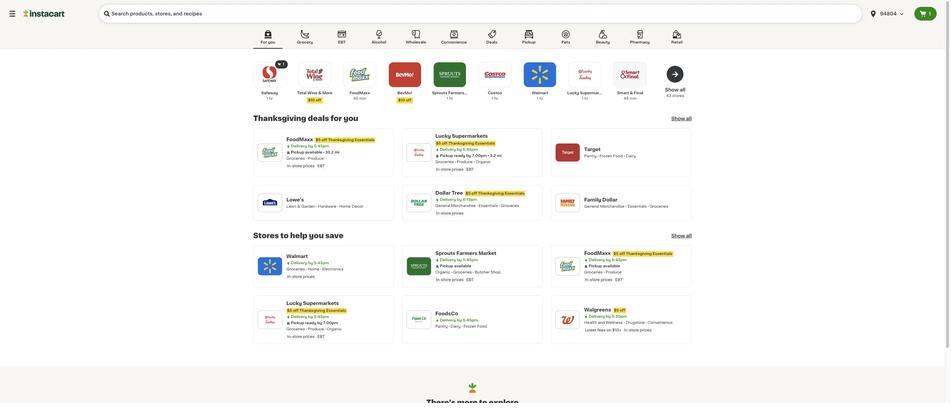 Task type: vqa. For each thing, say whether or not it's contained in the screenshot.
Week
no



Task type: describe. For each thing, give the bounding box(es) containing it.
on
[[607, 328, 612, 332]]

sprouts farmers market 1 hr
[[432, 91, 479, 100]]

bevmo! image
[[393, 63, 417, 86]]

delivery by 5:45pm for pickup available's foodmaxx logo
[[589, 258, 627, 262]]

show for thanksgiving deals for you
[[672, 116, 685, 121]]

foodmaxx logo image for 33.2 mi
[[261, 144, 279, 161]]

lucky supermarkets $5 off thanksgiving essentials for pickup
[[287, 301, 346, 313]]

lucky supermarkets logo image for pickup ready by 7:00pm
[[261, 311, 279, 329]]

0 horizontal spatial general
[[436, 204, 450, 208]]

family dollar general merchandise essentials groceries
[[585, 197, 669, 208]]

walmart 1 hr
[[532, 91, 548, 100]]

94804 button
[[870, 4, 911, 23]]

off inside 'total wine & more $10 off'
[[316, 98, 321, 102]]

hr for walmart 1 hr
[[540, 97, 543, 100]]

bevmo!
[[398, 91, 412, 95]]

convenience button
[[439, 29, 470, 49]]

pantry dairy frozen food
[[436, 325, 487, 328]]

foodmaxx image
[[348, 63, 372, 86]]

6:15pm
[[463, 198, 477, 202]]

walgreens
[[585, 307, 611, 312]]

0 horizontal spatial dairy
[[451, 325, 461, 328]]

dollar tree logo image
[[410, 194, 428, 212]]

lucky supermarkets 1 hr
[[568, 91, 608, 100]]

pharmacy
[[630, 40, 650, 44]]

supermarkets inside lucky supermarkets 1 hr
[[580, 91, 608, 95]]

organic for 3.2 mi
[[476, 160, 491, 164]]

supermarkets for 3.2 mi
[[452, 134, 488, 138]]

walmart logo image
[[261, 257, 279, 275]]

smart & final 45 min
[[617, 91, 644, 100]]

delivery by 5:30pm
[[589, 315, 627, 318]]

groceries produce organic for pickup
[[287, 327, 342, 331]]

pickup button
[[514, 29, 544, 49]]

smart
[[617, 91, 629, 95]]

beauty button
[[589, 29, 618, 49]]

safeway 1 hr
[[261, 91, 278, 100]]

all inside show all 43 stores
[[680, 87, 686, 92]]

sprouts for sprouts farmers market
[[436, 251, 456, 256]]

94804
[[881, 11, 897, 16]]

3.2 mi
[[490, 154, 502, 158]]

mi for $5
[[335, 150, 340, 154]]

groceries inside 'family dollar general merchandise essentials groceries'
[[650, 205, 669, 208]]

1 inside costco 1 hr
[[492, 97, 494, 100]]

foodsco
[[436, 311, 458, 316]]

dollar tree $5 off thanksgiving essentials
[[436, 191, 525, 195]]

garden
[[301, 205, 315, 208]]

lawn
[[287, 205, 297, 208]]

grocery button
[[290, 29, 320, 49]]

convenience inside 'button'
[[441, 40, 467, 44]]

thanksgiving deals for you
[[253, 115, 359, 122]]

hardware
[[318, 205, 337, 208]]

lowe's logo image
[[261, 194, 279, 212]]

show all for thanksgiving deals for you
[[672, 116, 692, 121]]

stores to help you save
[[253, 232, 344, 239]]

show all for stores to help you save
[[672, 233, 692, 238]]

$10 inside bevmo! $10 off
[[398, 98, 405, 102]]

health and wellness drugstore convenience
[[585, 321, 673, 325]]

hr for costco 1 hr
[[495, 97, 498, 100]]

and
[[598, 321, 605, 325]]

1 vertical spatial convenience
[[648, 321, 673, 325]]

safeway image
[[258, 63, 281, 86]]

0 vertical spatial 7:00pm
[[472, 154, 487, 158]]

pantry inside target pantry frozen food dairy
[[585, 154, 597, 158]]

show all 43 stores
[[665, 87, 686, 98]]

general merchandise essentials groceries
[[436, 204, 520, 208]]

hr inside lucky supermarkets 1 hr
[[585, 97, 589, 100]]

lucky for pickup ready by 7:00pm
[[287, 301, 302, 306]]

wine
[[308, 91, 317, 95]]

dairy inside target pantry frozen food dairy
[[626, 154, 636, 158]]

supermarkets for pickup ready by 7:00pm
[[303, 301, 339, 306]]

stores
[[673, 94, 685, 98]]

$10+
[[613, 328, 622, 332]]

0 horizontal spatial home
[[308, 267, 320, 271]]

show inside show all 43 stores
[[665, 87, 679, 92]]

ebt for lucky supermarkets logo for pickup ready by 7:00pm
[[318, 335, 325, 339]]

delivery for foodsco logo
[[440, 318, 456, 322]]

shop categories tab list
[[253, 29, 692, 49]]

in-store prices for groceries
[[287, 275, 315, 279]]

home inside lowe's lawn & garden hardware home decor
[[339, 205, 351, 208]]

show all button for stores to help you save
[[672, 232, 692, 239]]

fees
[[598, 328, 606, 332]]

1 inside sprouts farmers market 1 hr
[[447, 97, 449, 100]]

5:45pm for walmart logo
[[314, 261, 329, 265]]

pets
[[562, 40, 571, 44]]

ebt for pickup available's foodmaxx logo
[[616, 278, 623, 282]]

you inside button
[[268, 40, 275, 44]]

walmart for walmart 1 hr
[[532, 91, 548, 95]]

sprouts farmers market
[[436, 251, 497, 256]]

target logo image
[[559, 144, 577, 161]]

delivery for walmart logo
[[291, 261, 307, 265]]

farmers for sprouts farmers market
[[457, 251, 478, 256]]

retail
[[672, 40, 683, 44]]

wholesale
[[406, 40, 426, 44]]

0 vertical spatial ready
[[454, 154, 465, 158]]

farmers for sprouts farmers market 1 hr
[[449, 91, 464, 95]]

lucky supermarkets image
[[574, 63, 597, 86]]

lucky supermarkets logo image for 3.2 mi
[[410, 144, 428, 161]]

5:30pm
[[612, 315, 627, 318]]

lowe's lawn & garden hardware home decor
[[287, 197, 364, 208]]

0 horizontal spatial pickup ready by 7:00pm
[[291, 321, 338, 325]]

walgreens $5 off
[[585, 307, 626, 312]]

lower
[[585, 328, 597, 332]]

foodmaxx logo image for pickup available
[[559, 257, 577, 275]]

total wine & more image
[[303, 63, 327, 86]]

foodmaxx for pickup available
[[585, 251, 611, 256]]

mi for supermarkets
[[497, 154, 502, 158]]

available for organic
[[454, 264, 471, 268]]

delivery for sprouts farmers market logo
[[440, 258, 456, 262]]

instacart image
[[23, 10, 64, 18]]

pickup inside pickup button
[[522, 40, 536, 44]]

organic groceries butcher shop
[[436, 270, 501, 274]]

43
[[667, 94, 672, 98]]

1 button
[[915, 7, 937, 21]]

for you
[[261, 40, 275, 44]]

5:45pm for sprouts farmers market logo
[[463, 258, 478, 262]]

delivery by 6:15pm
[[440, 198, 477, 202]]

33.2
[[325, 150, 334, 154]]

delivery for foodmaxx logo associated with 33.2 mi
[[291, 144, 307, 148]]

bevmo! $10 off
[[398, 91, 412, 102]]

foodmaxx $5 off thanksgiving essentials for available
[[585, 251, 673, 256]]

off inside walgreens $5 off
[[620, 309, 626, 312]]

delivery by 5:45pm for foodmaxx logo associated with 33.2 mi
[[291, 144, 329, 148]]

0 horizontal spatial merchandise
[[451, 204, 476, 208]]

target pantry frozen food dairy
[[585, 147, 636, 158]]

0 horizontal spatial pickup available
[[291, 150, 322, 154]]

3.2
[[490, 154, 496, 158]]

walmart image
[[529, 63, 552, 86]]

retail button
[[663, 29, 692, 49]]

0 horizontal spatial ready
[[305, 321, 316, 325]]

grocery
[[297, 40, 313, 44]]

alcohol
[[372, 40, 387, 44]]

hr for safeway 1 hr
[[269, 97, 273, 100]]

deals button
[[477, 29, 507, 49]]

wholesale button
[[401, 29, 431, 49]]

min inside smart & final 45 min
[[630, 97, 637, 100]]

you for thanksgiving deals for you
[[344, 115, 359, 122]]

groceries produce for 33.2
[[287, 157, 324, 160]]

shop
[[491, 270, 501, 274]]

foodmaxx $5 off thanksgiving essentials for mi
[[287, 137, 375, 142]]

walmart for walmart
[[287, 254, 308, 259]]

tab panel containing thanksgiving deals for you
[[250, 60, 696, 344]]

groceries produce organic for 3.2
[[436, 160, 491, 164]]

ebt for foodmaxx logo associated with 33.2 mi
[[318, 164, 325, 168]]

final
[[634, 91, 644, 95]]

market for sprouts farmers market
[[479, 251, 497, 256]]

family
[[585, 197, 601, 202]]

1 inside safeway 1 hr
[[267, 97, 268, 100]]

0 horizontal spatial pantry
[[436, 325, 448, 328]]

delivery by 5:45pm for foodsco logo
[[440, 318, 478, 322]]

essentials inside the dollar tree $5 off thanksgiving essentials
[[505, 192, 525, 195]]

sprouts farmers market image
[[438, 63, 462, 86]]

all for thanksgiving deals for you
[[686, 116, 692, 121]]

groceries home electronics
[[287, 267, 344, 271]]

walgreens logo image
[[559, 311, 577, 329]]

decor
[[352, 205, 364, 208]]



Task type: locate. For each thing, give the bounding box(es) containing it.
ebt for sprouts farmers market logo
[[467, 278, 474, 282]]

0 horizontal spatial &
[[297, 205, 301, 208]]

5:45pm for pickup available's foodmaxx logo
[[612, 258, 627, 262]]

5:45pm for foodsco logo
[[463, 318, 478, 322]]

2 45 from the left
[[624, 97, 629, 100]]

& right wine
[[318, 91, 322, 95]]

0 horizontal spatial available
[[305, 150, 322, 154]]

1 45 from the left
[[353, 97, 358, 100]]

ebt
[[338, 40, 346, 44], [318, 164, 325, 168], [467, 168, 474, 171], [467, 278, 474, 282], [616, 278, 623, 282], [318, 335, 325, 339]]

farmers down sprouts farmers market image
[[449, 91, 464, 95]]

45 inside foodmaxx 45 min
[[353, 97, 358, 100]]

general down family
[[585, 205, 599, 208]]

min
[[359, 97, 366, 100], [630, 97, 637, 100]]

walmart down walmart image
[[532, 91, 548, 95]]

0 vertical spatial pantry
[[585, 154, 597, 158]]

1 vertical spatial show all
[[672, 233, 692, 238]]

total
[[297, 91, 307, 95]]

delivery by 5:45pm
[[291, 144, 329, 148], [440, 148, 478, 152], [440, 258, 478, 262], [589, 258, 627, 262], [291, 261, 329, 265], [291, 315, 329, 319], [440, 318, 478, 322]]

off inside the dollar tree $5 off thanksgiving essentials
[[472, 192, 477, 195]]

in-store prices ebt
[[287, 164, 325, 168], [436, 168, 474, 171], [436, 278, 474, 282], [585, 278, 623, 282], [287, 335, 325, 339]]

foodmaxx 45 min
[[350, 91, 370, 100]]

dairy
[[626, 154, 636, 158], [451, 325, 461, 328]]

pickup available for organic
[[440, 264, 471, 268]]

hr inside costco 1 hr
[[495, 97, 498, 100]]

0 vertical spatial lucky supermarkets logo image
[[410, 144, 428, 161]]

butcher
[[475, 270, 490, 274]]

lucky inside lucky supermarkets 1 hr
[[568, 91, 579, 95]]

safeway
[[261, 91, 278, 95]]

1 vertical spatial food
[[478, 325, 487, 328]]

0 horizontal spatial supermarkets
[[303, 301, 339, 306]]

2 horizontal spatial you
[[344, 115, 359, 122]]

2 vertical spatial lucky
[[287, 301, 302, 306]]

farmers inside sprouts farmers market 1 hr
[[449, 91, 464, 95]]

1 inside lucky supermarkets 1 hr
[[582, 97, 584, 100]]

min down final
[[630, 97, 637, 100]]

home left electronics
[[308, 267, 320, 271]]

hr down walmart image
[[540, 97, 543, 100]]

sprouts down sprouts farmers market image
[[432, 91, 448, 95]]

food for pantry
[[478, 325, 487, 328]]

by
[[308, 144, 313, 148], [457, 148, 462, 152], [466, 154, 471, 158], [457, 198, 462, 202], [457, 258, 462, 262], [606, 258, 611, 262], [308, 261, 313, 265], [606, 315, 611, 318], [308, 315, 313, 319], [457, 318, 462, 322], [317, 321, 322, 325]]

frozen for pantry
[[464, 325, 477, 328]]

available for groceries
[[603, 264, 620, 268]]

1 vertical spatial in-store prices
[[287, 275, 315, 279]]

& for lowe's
[[297, 205, 301, 208]]

show all
[[672, 116, 692, 121], [672, 233, 692, 238]]

general down delivery by 6:15pm
[[436, 204, 450, 208]]

lucky supermarkets $5 off thanksgiving essentials for 3.2
[[436, 134, 495, 145]]

1 vertical spatial pickup ready by 7:00pm
[[291, 321, 338, 325]]

1 horizontal spatial lucky
[[436, 134, 451, 138]]

pantry
[[585, 154, 597, 158], [436, 325, 448, 328]]

beauty
[[596, 40, 610, 44]]

45 inside smart & final 45 min
[[624, 97, 629, 100]]

merchandise inside 'family dollar general merchandise essentials groceries'
[[600, 205, 625, 208]]

family dollar logo image
[[559, 194, 577, 212]]

groceries produce for pickup
[[585, 270, 622, 274]]

lower fees on $10+ in-store prices
[[585, 328, 652, 332]]

merchandise
[[451, 204, 476, 208], [600, 205, 625, 208]]

0 vertical spatial supermarkets
[[580, 91, 608, 95]]

sprouts farmers market logo image
[[410, 257, 428, 275]]

merchandise down delivery by 6:15pm
[[451, 204, 476, 208]]

hr
[[269, 97, 273, 100], [450, 97, 453, 100], [495, 97, 498, 100], [540, 97, 543, 100], [585, 97, 589, 100]]

0 horizontal spatial 7:00pm
[[323, 321, 338, 325]]

45 down foodmaxx image
[[353, 97, 358, 100]]

5:45pm for lucky supermarkets logo for pickup ready by 7:00pm
[[314, 315, 329, 319]]

1 show all from the top
[[672, 116, 692, 121]]

1 vertical spatial lucky
[[436, 134, 451, 138]]

2 horizontal spatial &
[[630, 91, 633, 95]]

hr inside walmart 1 hr
[[540, 97, 543, 100]]

0 horizontal spatial foodmaxx
[[287, 137, 313, 142]]

1 horizontal spatial frozen
[[600, 154, 613, 158]]

food for target
[[614, 154, 623, 158]]

1 vertical spatial organic
[[436, 270, 451, 274]]

& inside smart & final 45 min
[[630, 91, 633, 95]]

1 horizontal spatial dollar
[[603, 197, 618, 202]]

help
[[290, 232, 308, 239]]

0 vertical spatial show all
[[672, 116, 692, 121]]

0 horizontal spatial walmart
[[287, 254, 308, 259]]

2 horizontal spatial organic
[[476, 160, 491, 164]]

&
[[318, 91, 322, 95], [630, 91, 633, 95], [297, 205, 301, 208]]

$10
[[308, 98, 315, 102], [398, 98, 405, 102]]

1 inside button
[[929, 11, 931, 16]]

all for stores to help you save
[[686, 233, 692, 238]]

wellness
[[606, 321, 623, 325]]

farmers
[[449, 91, 464, 95], [457, 251, 478, 256]]

costco image
[[484, 63, 507, 86]]

2 vertical spatial supermarkets
[[303, 301, 339, 306]]

1 vertical spatial foodmaxx logo image
[[559, 257, 577, 275]]

pantry down target
[[585, 154, 597, 158]]

pharmacy button
[[626, 29, 655, 49]]

0 vertical spatial sprouts
[[432, 91, 448, 95]]

1 horizontal spatial foodmaxx
[[350, 91, 370, 95]]

1 min from the left
[[359, 97, 366, 100]]

& inside lowe's lawn & garden hardware home decor
[[297, 205, 301, 208]]

0 horizontal spatial groceries produce
[[287, 157, 324, 160]]

lucky supermarkets logo image
[[410, 144, 428, 161], [261, 311, 279, 329]]

0 horizontal spatial foodmaxx logo image
[[261, 144, 279, 161]]

0 horizontal spatial lucky supermarkets logo image
[[261, 311, 279, 329]]

0 vertical spatial pickup ready by 7:00pm
[[440, 154, 487, 158]]

health
[[585, 321, 597, 325]]

dollar left 'tree'
[[436, 191, 451, 195]]

1 inside walmart 1 hr
[[537, 97, 539, 100]]

2 show all button from the top
[[672, 232, 692, 239]]

0 vertical spatial show
[[665, 87, 679, 92]]

0 horizontal spatial frozen
[[464, 325, 477, 328]]

hr down costco at right
[[495, 97, 498, 100]]

to
[[281, 232, 289, 239]]

foodmaxx for 33.2 mi
[[287, 137, 313, 142]]

target
[[585, 147, 601, 152]]

for
[[261, 40, 267, 44]]

in-store prices for general
[[436, 212, 464, 215]]

1 horizontal spatial walmart
[[532, 91, 548, 95]]

1 horizontal spatial 45
[[624, 97, 629, 100]]

1 horizontal spatial convenience
[[648, 321, 673, 325]]

0 horizontal spatial foodmaxx $5 off thanksgiving essentials
[[287, 137, 375, 142]]

food
[[614, 154, 623, 158], [478, 325, 487, 328]]

1 vertical spatial sprouts
[[436, 251, 456, 256]]

2 horizontal spatial pickup available
[[589, 264, 620, 268]]

pickup ready by 7:00pm
[[440, 154, 487, 158], [291, 321, 338, 325]]

hr down safeway
[[269, 97, 273, 100]]

sprouts for sprouts farmers market 1 hr
[[432, 91, 448, 95]]

for
[[331, 115, 342, 122]]

1 vertical spatial market
[[479, 251, 497, 256]]

1 horizontal spatial groceries produce
[[585, 270, 622, 274]]

1 vertical spatial foodmaxx $5 off thanksgiving essentials
[[585, 251, 673, 256]]

delivery by 5:45pm for sprouts farmers market logo
[[440, 258, 478, 262]]

1 vertical spatial ready
[[305, 321, 316, 325]]

0 vertical spatial lucky supermarkets $5 off thanksgiving essentials
[[436, 134, 495, 145]]

1 horizontal spatial pickup available
[[440, 264, 471, 268]]

1 horizontal spatial pantry
[[585, 154, 597, 158]]

$5 inside the dollar tree $5 off thanksgiving essentials
[[466, 192, 471, 195]]

stores
[[253, 232, 279, 239]]

convenience up sprouts farmers market image
[[441, 40, 467, 44]]

1 horizontal spatial mi
[[497, 154, 502, 158]]

1 horizontal spatial merchandise
[[600, 205, 625, 208]]

store
[[292, 164, 302, 168], [441, 168, 451, 171], [441, 212, 451, 215], [292, 275, 302, 279], [441, 278, 451, 282], [590, 278, 600, 282], [629, 328, 639, 332], [292, 335, 302, 339]]

0 vertical spatial show all button
[[672, 115, 692, 122]]

show for stores to help you save
[[672, 233, 685, 238]]

ebt for lucky supermarkets logo corresponding to 3.2 mi
[[467, 168, 474, 171]]

convenience
[[441, 40, 467, 44], [648, 321, 673, 325]]

ebt button
[[327, 29, 357, 49]]

delivery for the dollar tree logo at the left of page
[[440, 198, 456, 202]]

essentials inside 'family dollar general merchandise essentials groceries'
[[628, 205, 647, 208]]

lucky for 3.2 mi
[[436, 134, 451, 138]]

show all button
[[672, 115, 692, 122], [672, 232, 692, 239]]

1 vertical spatial show
[[672, 116, 685, 121]]

delivery for walgreens logo
[[589, 315, 605, 318]]

2 $10 from the left
[[398, 98, 405, 102]]

walmart down stores to help you save
[[287, 254, 308, 259]]

4 hr from the left
[[540, 97, 543, 100]]

organic
[[476, 160, 491, 164], [436, 270, 451, 274], [327, 327, 342, 331]]

5 hr from the left
[[585, 97, 589, 100]]

& right the lawn
[[297, 205, 301, 208]]

foodmaxx logo image
[[261, 144, 279, 161], [559, 257, 577, 275]]

frozen inside target pantry frozen food dairy
[[600, 154, 613, 158]]

smart & final image
[[619, 63, 642, 86]]

tree
[[452, 191, 463, 195]]

more
[[322, 91, 333, 95]]

1 hr from the left
[[269, 97, 273, 100]]

1 vertical spatial show all button
[[672, 232, 692, 239]]

1 horizontal spatial ready
[[454, 154, 465, 158]]

groceries produce
[[287, 157, 324, 160], [585, 270, 622, 274]]

delivery for lucky supermarkets logo for pickup ready by 7:00pm
[[291, 315, 307, 319]]

food inside target pantry frozen food dairy
[[614, 154, 623, 158]]

in-store prices down delivery by 6:15pm
[[436, 212, 464, 215]]

costco 1 hr
[[488, 91, 502, 100]]

frozen for target
[[600, 154, 613, 158]]

dollar right family
[[603, 197, 618, 202]]

3 hr from the left
[[495, 97, 498, 100]]

farmers up the organic groceries butcher shop
[[457, 251, 478, 256]]

94804 button
[[866, 4, 915, 23]]

0 vertical spatial food
[[614, 154, 623, 158]]

1 vertical spatial groceries produce
[[585, 270, 622, 274]]

0 horizontal spatial 45
[[353, 97, 358, 100]]

1 vertical spatial frozen
[[464, 325, 477, 328]]

deals
[[487, 40, 498, 44]]

min inside foodmaxx 45 min
[[359, 97, 366, 100]]

pantry down foodsco
[[436, 325, 448, 328]]

merchandise down family
[[600, 205, 625, 208]]

5:45pm for foodmaxx logo associated with 33.2 mi
[[314, 144, 329, 148]]

dollar inside 'family dollar general merchandise essentials groceries'
[[603, 197, 618, 202]]

pets button
[[551, 29, 581, 49]]

drugstore
[[626, 321, 645, 325]]

convenience right drugstore
[[648, 321, 673, 325]]

pickup
[[522, 40, 536, 44], [291, 150, 304, 154], [440, 154, 453, 158], [440, 264, 453, 268], [589, 264, 602, 268], [291, 321, 304, 325]]

you right 'help' at bottom left
[[309, 232, 324, 239]]

0 vertical spatial all
[[680, 87, 686, 92]]

2 vertical spatial all
[[686, 233, 692, 238]]

1 vertical spatial farmers
[[457, 251, 478, 256]]

mi right 33.2
[[335, 150, 340, 154]]

you for stores to help you save
[[309, 232, 324, 239]]

in-
[[287, 164, 292, 168], [436, 168, 441, 171], [436, 212, 441, 215], [287, 275, 292, 279], [436, 278, 441, 282], [585, 278, 590, 282], [624, 328, 629, 332], [287, 335, 292, 339]]

save
[[325, 232, 344, 239]]

0 horizontal spatial organic
[[327, 327, 342, 331]]

supermarkets
[[580, 91, 608, 95], [452, 134, 488, 138], [303, 301, 339, 306]]

0 horizontal spatial mi
[[335, 150, 340, 154]]

0 vertical spatial dollar
[[436, 191, 451, 195]]

0 horizontal spatial dollar
[[436, 191, 451, 195]]

0 vertical spatial groceries produce organic
[[436, 160, 491, 164]]

delivery for pickup available's foodmaxx logo
[[589, 258, 605, 262]]

1 vertical spatial home
[[308, 267, 320, 271]]

& left final
[[630, 91, 633, 95]]

1 vertical spatial groceries produce organic
[[287, 327, 342, 331]]

delivery by 5:45pm for walmart logo
[[291, 261, 329, 265]]

foodmaxx
[[350, 91, 370, 95], [287, 137, 313, 142], [585, 251, 611, 256]]

$10 down wine
[[308, 98, 315, 102]]

lucky
[[568, 91, 579, 95], [436, 134, 451, 138], [287, 301, 302, 306]]

min down foodmaxx image
[[359, 97, 366, 100]]

in-store prices down groceries home electronics
[[287, 275, 315, 279]]

0 vertical spatial foodmaxx $5 off thanksgiving essentials
[[287, 137, 375, 142]]

costco
[[488, 91, 502, 95]]

market for sprouts farmers market 1 hr
[[465, 91, 479, 95]]

you right the "for"
[[344, 115, 359, 122]]

sprouts up the organic groceries butcher shop
[[436, 251, 456, 256]]

home left decor
[[339, 205, 351, 208]]

ebt inside button
[[338, 40, 346, 44]]

total wine & more $10 off
[[297, 91, 333, 102]]

1 vertical spatial you
[[344, 115, 359, 122]]

1 vertical spatial dairy
[[451, 325, 461, 328]]

delivery for lucky supermarkets logo corresponding to 3.2 mi
[[440, 148, 456, 152]]

1 horizontal spatial food
[[614, 154, 623, 158]]

essentials
[[355, 138, 375, 142], [475, 142, 495, 145], [505, 192, 525, 195], [479, 204, 498, 208], [628, 205, 647, 208], [653, 252, 673, 256], [326, 309, 346, 313]]

1 horizontal spatial foodmaxx $5 off thanksgiving essentials
[[585, 251, 673, 256]]

0 vertical spatial dairy
[[626, 154, 636, 158]]

lucky supermarkets $5 off thanksgiving essentials
[[436, 134, 495, 145], [287, 301, 346, 313]]

available
[[305, 150, 322, 154], [454, 264, 471, 268], [603, 264, 620, 268]]

0 horizontal spatial convenience
[[441, 40, 467, 44]]

0 horizontal spatial food
[[478, 325, 487, 328]]

alcohol button
[[364, 29, 394, 49]]

groceries
[[287, 157, 305, 160], [436, 160, 454, 164], [501, 204, 520, 208], [650, 205, 669, 208], [287, 267, 305, 271], [454, 270, 472, 274], [585, 270, 603, 274], [287, 327, 305, 331]]

hr inside safeway 1 hr
[[269, 97, 273, 100]]

general inside 'family dollar general merchandise essentials groceries'
[[585, 205, 599, 208]]

electronics
[[322, 267, 344, 271]]

1 horizontal spatial $10
[[398, 98, 405, 102]]

1 horizontal spatial groceries produce organic
[[436, 160, 491, 164]]

& for total
[[318, 91, 322, 95]]

thanksgiving inside the dollar tree $5 off thanksgiving essentials
[[478, 192, 504, 195]]

show all button for thanksgiving deals for you
[[672, 115, 692, 122]]

2 hr from the left
[[450, 97, 453, 100]]

1 horizontal spatial lucky supermarkets logo image
[[410, 144, 428, 161]]

you right the 'for'
[[268, 40, 275, 44]]

hr down sprouts farmers market image
[[450, 97, 453, 100]]

market up butcher
[[479, 251, 497, 256]]

None search field
[[99, 4, 863, 23]]

$10 inside 'total wine & more $10 off'
[[308, 98, 315, 102]]

hr inside sprouts farmers market 1 hr
[[450, 97, 453, 100]]

deals
[[308, 115, 329, 122]]

organic for pickup ready by 7:00pm
[[327, 327, 342, 331]]

market left costco at right
[[465, 91, 479, 95]]

1 horizontal spatial organic
[[436, 270, 451, 274]]

$5 inside walgreens $5 off
[[614, 309, 619, 312]]

foodsco logo image
[[410, 311, 428, 329]]

1 vertical spatial 7:00pm
[[323, 321, 338, 325]]

prices
[[303, 164, 315, 168], [452, 168, 464, 171], [452, 212, 464, 215], [303, 275, 315, 279], [452, 278, 464, 282], [601, 278, 613, 282], [640, 328, 652, 332], [303, 335, 315, 339]]

1 $10 from the left
[[308, 98, 315, 102]]

tab panel
[[250, 60, 696, 344]]

mi
[[335, 150, 340, 154], [497, 154, 502, 158]]

you
[[268, 40, 275, 44], [344, 115, 359, 122], [309, 232, 324, 239]]

5:45pm
[[314, 144, 329, 148], [463, 148, 478, 152], [463, 258, 478, 262], [612, 258, 627, 262], [314, 261, 329, 265], [314, 315, 329, 319], [463, 318, 478, 322]]

2 min from the left
[[630, 97, 637, 100]]

1 show all button from the top
[[672, 115, 692, 122]]

2 show all from the top
[[672, 233, 692, 238]]

1 horizontal spatial in-store prices
[[436, 212, 464, 215]]

Search field
[[99, 4, 863, 23]]

1 vertical spatial walmart
[[287, 254, 308, 259]]

hr down lucky supermarkets image
[[585, 97, 589, 100]]

2 horizontal spatial supermarkets
[[580, 91, 608, 95]]

1 vertical spatial dollar
[[603, 197, 618, 202]]

1 horizontal spatial lucky supermarkets $5 off thanksgiving essentials
[[436, 134, 495, 145]]

1 vertical spatial lucky supermarkets logo image
[[261, 311, 279, 329]]

1 horizontal spatial dairy
[[626, 154, 636, 158]]

0 horizontal spatial groceries produce organic
[[287, 327, 342, 331]]

market inside sprouts farmers market 1 hr
[[465, 91, 479, 95]]

for you button
[[253, 29, 283, 49]]

mi right 3.2
[[497, 154, 502, 158]]

1 horizontal spatial foodmaxx logo image
[[559, 257, 577, 275]]

lowe's
[[287, 197, 304, 202]]

produce
[[308, 157, 324, 160], [457, 160, 473, 164], [606, 270, 622, 274], [308, 327, 324, 331]]

show
[[665, 87, 679, 92], [672, 116, 685, 121], [672, 233, 685, 238]]

0 vertical spatial in-store prices
[[436, 212, 464, 215]]

45 down smart
[[624, 97, 629, 100]]

7:00pm
[[472, 154, 487, 158], [323, 321, 338, 325]]

dollar
[[436, 191, 451, 195], [603, 197, 618, 202]]

2 vertical spatial you
[[309, 232, 324, 239]]

& inside 'total wine & more $10 off'
[[318, 91, 322, 95]]

0 vertical spatial walmart
[[532, 91, 548, 95]]

ready
[[454, 154, 465, 158], [305, 321, 316, 325]]

pickup available for groceries
[[589, 264, 620, 268]]

1 horizontal spatial home
[[339, 205, 351, 208]]

5:45pm for lucky supermarkets logo corresponding to 3.2 mi
[[463, 148, 478, 152]]

$10 down bevmo!
[[398, 98, 405, 102]]

in-store prices
[[436, 212, 464, 215], [287, 275, 315, 279]]

off inside bevmo! $10 off
[[406, 98, 412, 102]]

33.2 mi
[[325, 150, 340, 154]]

sprouts inside sprouts farmers market 1 hr
[[432, 91, 448, 95]]



